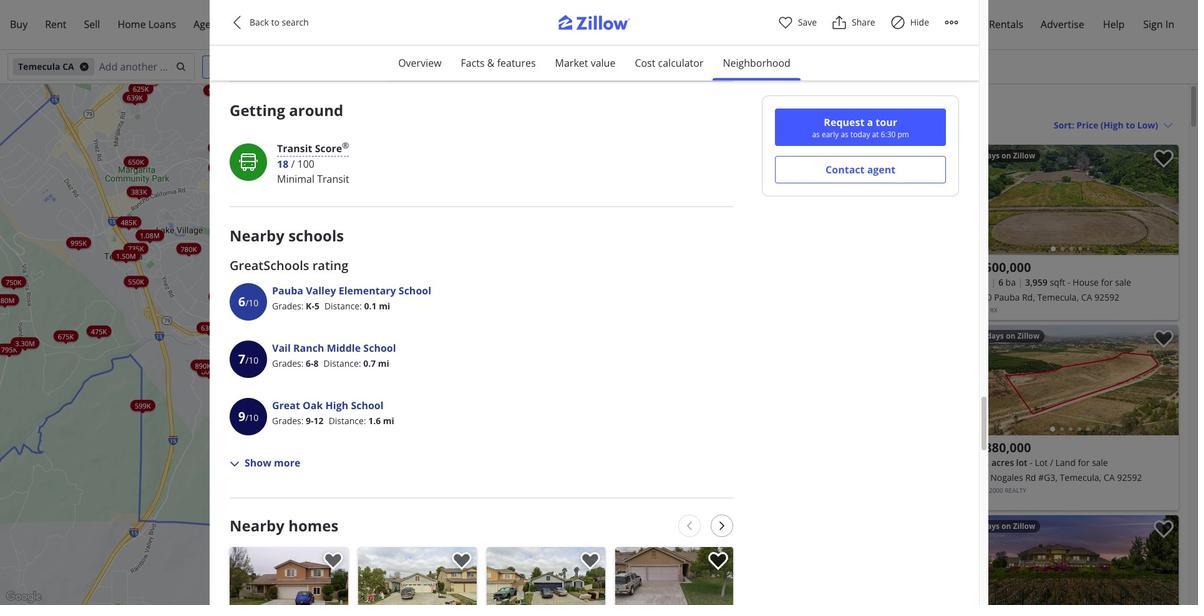 Task type: vqa. For each thing, say whether or not it's contained in the screenshot.
Phone "phone field"
no



Task type: locate. For each thing, give the bounding box(es) containing it.
distance: down "high"
[[329, 415, 366, 427]]

1 horizontal spatial 650k link
[[339, 283, 364, 294]]

tour inside 3d tour 785k
[[344, 403, 356, 409]]

mi inside pauba valley elementary school grades: k-5 distance: 0.1 mi
[[379, 300, 390, 312]]

1 grades: from the top
[[272, 300, 304, 312]]

clear field image
[[174, 62, 184, 72]]

3d inside 3d tour 540k
[[231, 344, 237, 350]]

distance: down middle
[[324, 358, 361, 370]]

1.90m link
[[281, 183, 310, 194]]

skip link list tab list
[[388, 46, 801, 81]]

3d inside 180k 3d tour 4 units
[[238, 142, 243, 148]]

sale inside $5,880,000 48.52 acres lot - lot / land for sale
[[1092, 457, 1108, 469]]

1 horizontal spatial 780k
[[269, 159, 285, 169]]

chevron right image
[[936, 193, 951, 208]]

map region
[[117, 0, 756, 152], [0, 47, 888, 605]]

chevron down image inside main content
[[1163, 120, 1173, 130]]

3 grades: from the top
[[272, 415, 304, 427]]

zillow down 39100 pauba rd, temecula, ca 92592 realty rx
[[1018, 331, 1040, 341]]

1 horizontal spatial 1.50m link
[[203, 84, 232, 96]]

1 vertical spatial 795k link
[[0, 344, 21, 355]]

1 vertical spatial data
[[569, 597, 582, 604]]

a for bottom report a map error link
[[695, 597, 698, 604]]

790k 790k
[[325, 427, 353, 498]]

on
[[780, 150, 789, 161], [1002, 150, 1011, 161], [1006, 331, 1016, 341], [1002, 521, 1011, 532]]

zillow right '80'
[[791, 150, 814, 161]]

1 vertical spatial map
[[700, 597, 712, 604]]

1 vertical spatial 780k
[[181, 244, 197, 253]]

sale right house
[[1115, 276, 1132, 288]]

6 for 6 /10
[[238, 293, 245, 310]]

tour inside 3d tour 540k
[[238, 344, 250, 350]]

chevron left image inside property images, use arrow keys to navigate, image 1 of 69 group
[[968, 563, 983, 578]]

share image
[[832, 15, 847, 30]]

in
[[1166, 17, 1175, 31]]

790k down 798k
[[337, 427, 353, 436]]

distance: down the "pauba valley elementary school" link
[[324, 300, 362, 312]]

3d inside 3d tour 800k
[[356, 362, 362, 368]]

383k
[[131, 187, 147, 196]]

units inside 180k 3d tour 4 units
[[234, 148, 250, 157]]

map for map data ©2023  imagery ©2023 , airbus, maxar technologies, u.s. geological survey, usda/fpac/geo
[[339, 53, 352, 60]]

1 vertical spatial 6
[[238, 293, 245, 310]]

0 horizontal spatial map
[[339, 53, 352, 60]]

33076 regina dr, temecula, ca 92592 image
[[230, 547, 348, 605]]

2 vertical spatial 1.50m link
[[256, 303, 285, 314]]

850k
[[339, 397, 355, 407]]

0 horizontal spatial data
[[353, 53, 366, 60]]

735k
[[128, 244, 144, 253]]

1 vertical spatial report a map error
[[675, 597, 727, 604]]

1 vertical spatial use
[[657, 597, 667, 604]]

chevron down image
[[230, 459, 240, 469]]

save this home image
[[932, 150, 952, 168], [1154, 150, 1174, 168], [1154, 330, 1174, 348]]

639k link
[[123, 91, 147, 103], [272, 255, 296, 266]]

1 vertical spatial chevron left image
[[968, 373, 983, 388]]

550k link down 569k link
[[230, 357, 255, 368]]

mi for 9
[[383, 415, 394, 427]]

©2023 left google
[[583, 597, 602, 604]]

for
[[1101, 276, 1113, 288], [1078, 457, 1090, 469]]

search image
[[176, 62, 186, 72]]

2 of ten element from the top
[[245, 342, 259, 380]]

669k link
[[280, 390, 305, 401]]

on right '80'
[[780, 150, 789, 161]]

realty down 39100
[[967, 306, 989, 315]]

1 horizontal spatial 6
[[999, 276, 1004, 288]]

0 vertical spatial 625k link
[[129, 83, 153, 94]]

795k link
[[301, 236, 326, 247], [0, 344, 21, 355]]

3,959
[[1025, 276, 1048, 288]]

/10 inside 6 /10
[[245, 297, 259, 309]]

599k
[[135, 401, 151, 410]]

chevron left image
[[230, 15, 245, 30], [968, 373, 983, 388], [685, 521, 695, 531]]

chevron left image up 33052 regina dr, temecula, ca 92592 image
[[685, 521, 695, 531]]

survey,
[[558, 53, 577, 60]]

units right 4 at the top left of page
[[234, 148, 250, 157]]

as
[[812, 129, 820, 140], [841, 129, 849, 140]]

days right 490
[[987, 331, 1004, 341]]

0 vertical spatial nearby
[[230, 225, 285, 246]]

mi right '0.7' at the bottom of page
[[378, 358, 389, 370]]

0 horizontal spatial chevron left image
[[230, 15, 245, 30]]

1.08m link
[[136, 230, 164, 241]]

heart image
[[778, 15, 793, 30]]

request
[[824, 115, 865, 129]]

realty
[[967, 306, 989, 315], [1005, 486, 1027, 495]]

- right lot
[[1030, 457, 1033, 469]]

0 vertical spatial transit
[[277, 142, 312, 156]]

use right google
[[657, 597, 667, 604]]

school inside vail ranch middle school grades: 6-8 distance: 0.7 mi
[[363, 342, 396, 355]]

units right 2
[[632, 493, 648, 502]]

92592 inside 39100 pauba rd, temecula, ca 92592 realty rx
[[1095, 291, 1120, 303]]

ca inside 0 los nogales rd #g3, temecula, ca 92592 remax 2000 realty
[[1104, 472, 1115, 484]]

®
[[342, 140, 349, 151]]

1 horizontal spatial 1.50m
[[208, 85, 228, 95]]

3d left 7
[[222, 359, 228, 364]]

0 vertical spatial distance:
[[324, 300, 362, 312]]

more image
[[944, 15, 959, 30]]

0 vertical spatial chevron left image
[[230, 15, 245, 30]]

temecula, down land
[[1060, 472, 1102, 484]]

509k link
[[215, 124, 245, 141]]

acres
[[992, 457, 1014, 469]]

735k link
[[124, 243, 148, 254]]

temecula inside the filters element
[[18, 61, 60, 72]]

distance: inside pauba valley elementary school grades: k-5 distance: 0.1 mi
[[324, 300, 362, 312]]

a for report a map error link to the top
[[698, 53, 702, 60]]

849k
[[340, 332, 356, 342]]

of right the value
[[653, 53, 659, 60]]

ca right #g3,
[[1104, 472, 1115, 484]]

36400 de portola rd, temecula, ca 92592 image
[[740, 145, 957, 255]]

zillow for 68 days on zillow
[[1013, 521, 1036, 532]]

property images, use arrow keys to navigate, image 1 of 21 group
[[740, 145, 957, 255]]

3d for 785k
[[337, 403, 342, 409]]

ca left "luxury"
[[804, 96, 820, 113]]

©2023 left ,
[[412, 53, 431, 60]]

school up 559k
[[399, 284, 431, 298]]

2 grades: from the top
[[272, 358, 304, 370]]

transit
[[277, 142, 312, 156], [317, 172, 349, 186]]

800k
[[356, 203, 372, 213], [292, 281, 308, 291], [201, 366, 217, 376], [352, 367, 368, 377], [318, 390, 334, 399]]

7 /10
[[238, 351, 259, 368]]

vail
[[272, 342, 291, 355]]

/10 inside 9 /10
[[245, 412, 259, 424]]

2 vertical spatial distance:
[[329, 415, 366, 427]]

625k
[[133, 84, 149, 93], [258, 257, 274, 267]]

790k up 'homes'
[[325, 488, 341, 498]]

distance: for 6
[[324, 300, 362, 312]]

1 horizontal spatial new
[[317, 280, 327, 286]]

1.50m down 1.08m link
[[116, 251, 136, 260]]

advertise
[[1041, 17, 1085, 31]]

cost calculator
[[635, 56, 704, 70]]

school for 6
[[399, 284, 431, 298]]

/10 for 7
[[245, 355, 259, 366]]

550k
[[277, 208, 293, 217], [128, 277, 144, 286], [297, 283, 313, 292], [304, 286, 320, 295], [386, 300, 402, 310], [234, 358, 250, 367]]

0 vertical spatial terms of use link
[[634, 53, 671, 60]]

data for map data ©2023 google
[[569, 597, 582, 604]]

0 vertical spatial 625k
[[133, 84, 149, 93]]

1 vertical spatial 625k link
[[254, 256, 278, 268]]

1 horizontal spatial chevron left image
[[685, 521, 695, 531]]

report for report a map error link to the top
[[678, 53, 697, 60]]

1.50m link down the "1.08m"
[[112, 250, 140, 261]]

mi right 0.1
[[379, 300, 390, 312]]

2 as from the left
[[841, 129, 849, 140]]

pauba down the 6 ba
[[994, 291, 1020, 303]]

2 nearby from the top
[[230, 515, 285, 536]]

distance: inside vail ranch middle school grades: 6-8 distance: 0.7 mi
[[324, 358, 361, 370]]

625k link
[[129, 83, 153, 94], [254, 256, 278, 268]]

0 vertical spatial 92592
[[1095, 291, 1120, 303]]

temecula up results on the top right of the page
[[743, 96, 801, 113]]

tour for 724k
[[229, 359, 241, 364]]

score
[[315, 142, 342, 156]]

780k up minimal
[[269, 159, 285, 169]]

for right land
[[1078, 457, 1090, 469]]

chevron left image
[[746, 193, 761, 208], [968, 193, 983, 208], [968, 563, 983, 578]]

of ten element
[[245, 285, 259, 322], [245, 342, 259, 380], [245, 400, 259, 437]]

37028 de portola rd, temecula, ca 92592 image
[[962, 516, 1179, 605]]

sign
[[1144, 17, 1163, 31]]

chevron left image down '80'
[[746, 193, 761, 208]]

zillow for 490 days on zillow
[[1018, 331, 1040, 341]]

0 horizontal spatial -
[[1030, 457, 1033, 469]]

chevron right image inside property images, use arrow keys to navigate, image 1 of 41 group
[[1158, 193, 1173, 208]]

google image
[[233, 45, 274, 61], [3, 589, 44, 605]]

grades: left k-
[[272, 300, 304, 312]]

map down minus icon
[[700, 597, 712, 604]]

/10 inside 7 /10
[[245, 355, 259, 366]]

map left neighborhood
[[703, 53, 715, 60]]

temecula left remove tag icon
[[18, 61, 60, 72]]

0 horizontal spatial 795k link
[[0, 344, 21, 355]]

main content
[[730, 84, 1189, 605]]

0 vertical spatial 1.50m
[[208, 85, 228, 95]]

1 /10 from the top
[[245, 297, 259, 309]]

grades: down vail
[[272, 358, 304, 370]]

terms of use link right google
[[631, 597, 667, 604]]

©2023 left imagery
[[367, 53, 386, 60]]

mi inside vail ranch middle school grades: 6-8 distance: 0.7 mi
[[378, 358, 389, 370]]

grades: for 9
[[272, 415, 304, 427]]

675k
[[58, 331, 74, 341]]

great oak high school link
[[272, 398, 384, 413]]

1 horizontal spatial as
[[841, 129, 849, 140]]

790k link up 'homes'
[[321, 487, 345, 499]]

0 horizontal spatial 650k
[[128, 157, 144, 166]]

0 vertical spatial 650k
[[128, 157, 144, 166]]

0 vertical spatial for
[[1101, 276, 1113, 288]]

manage rentals
[[949, 17, 1024, 31]]

grades: inside great oak high school grades: 9-12 distance: 1.6 mi
[[272, 415, 304, 427]]

data left imagery
[[353, 53, 366, 60]]

tour for 780k
[[279, 154, 292, 160]]

3d inside 3d tour 780k
[[272, 154, 278, 160]]

save this home image for $9,500,000
[[1154, 150, 1174, 168]]

great oak high school grades: 9-12 distance: 1.6 mi
[[272, 399, 394, 427]]

1 horizontal spatial transit
[[317, 172, 349, 186]]

0 horizontal spatial pauba
[[272, 284, 303, 298]]

save this home image
[[1154, 521, 1174, 539]]

grades: for 6
[[272, 300, 304, 312]]

788k
[[320, 159, 336, 168]]

hide image
[[890, 15, 905, 30]]

temecula, inside 0 los nogales rd #g3, temecula, ca 92592 remax 2000 realty
[[1060, 472, 1102, 484]]

terms of use for top terms of use link
[[634, 53, 671, 60]]

days for 80
[[761, 150, 778, 161]]

temecula, inside 39100 pauba rd, temecula, ca 92592 realty rx
[[1038, 291, 1079, 303]]

1.50m right 6 /10
[[261, 304, 280, 313]]

share
[[852, 16, 875, 28]]

list
[[225, 542, 739, 605]]

homes
[[288, 515, 339, 536]]

distance: for 9
[[329, 415, 366, 427]]

zillow right 68
[[1013, 521, 1036, 532]]

new for 615k
[[272, 236, 282, 242]]

terms right google
[[631, 597, 648, 604]]

keyboard
[[494, 597, 520, 604]]

u.s.
[[514, 53, 525, 60]]

school for 9
[[351, 399, 384, 413]]

transit down 788k
[[317, 172, 349, 186]]

1 vertical spatial temecula,
[[1060, 472, 1102, 484]]

1 vertical spatial transit
[[317, 172, 349, 186]]

for right house
[[1101, 276, 1113, 288]]

1 of ten element from the top
[[245, 285, 259, 322]]

1 horizontal spatial 795k link
[[301, 236, 326, 247]]

0 vertical spatial 1.50m link
[[203, 84, 232, 96]]

property images, use arrow keys to navigate, image 1 of 5 group
[[962, 325, 1179, 439]]

terms of use right google
[[631, 597, 667, 604]]

0 horizontal spatial 625k link
[[129, 83, 153, 94]]

1 horizontal spatial google image
[[233, 45, 274, 61]]

669k
[[284, 391, 300, 400]]

1 vertical spatial nearby
[[230, 515, 285, 536]]

ca inside 39100 pauba rd, temecula, ca 92592 realty rx
[[1081, 291, 1092, 303]]

550k inside "new 550k"
[[304, 286, 320, 295]]

780k left 2.58m 2.70m
[[181, 244, 197, 253]]

1 vertical spatial a
[[867, 115, 873, 129]]

490
[[972, 331, 985, 341]]

0 horizontal spatial chevron down image
[[668, 579, 677, 588]]

1 vertical spatial mi
[[378, 358, 389, 370]]

2 units
[[627, 493, 648, 502]]

1 horizontal spatial 785k
[[333, 409, 349, 418]]

/10 for 9
[[245, 412, 259, 424]]

chevron left image down 490
[[968, 373, 983, 388]]

2 /10 from the top
[[245, 355, 259, 366]]

675k 680k
[[58, 331, 285, 344]]

11.0m
[[530, 207, 550, 216]]

house
[[1073, 276, 1099, 288]]

800k inside 799k 800k
[[318, 390, 334, 399]]

sale up 0 los nogales rd #g3, temecula, ca 92592 link at the right of the page
[[1092, 457, 1108, 469]]

mi
[[379, 300, 390, 312], [378, 358, 389, 370], [383, 415, 394, 427]]

pauba up 1.80m link
[[272, 284, 303, 298]]

0 horizontal spatial new
[[272, 236, 282, 242]]

hide
[[910, 16, 929, 28]]

school inside pauba valley elementary school grades: k-5 distance: 0.1 mi
[[399, 284, 431, 298]]

1 vertical spatial 1.50m
[[116, 251, 136, 260]]

map right shortcuts
[[555, 597, 568, 604]]

school up 671k
[[363, 342, 396, 355]]

zillow for 80 days on zillow
[[791, 150, 814, 161]]

0 vertical spatial units
[[234, 148, 250, 157]]

days right 41
[[983, 150, 1000, 161]]

tour
[[876, 115, 898, 129]]

6-
[[306, 358, 314, 370]]

569k link
[[235, 345, 259, 356]]

0 vertical spatial map
[[703, 53, 715, 60]]

8
[[314, 358, 319, 370]]

buy
[[10, 17, 28, 31]]

terms left calculator
[[634, 53, 652, 60]]

2 horizontal spatial ©2023
[[583, 597, 602, 604]]

2.58m
[[213, 292, 233, 301]]

1 as from the left
[[812, 129, 820, 140]]

0 horizontal spatial 1.50m link
[[112, 250, 140, 261]]

for inside $5,880,000 48.52 acres lot - lot / land for sale
[[1078, 457, 1090, 469]]

1 nearby from the top
[[230, 225, 285, 246]]

chevron right image inside property images, use arrow keys to navigate, image 1 of 69 group
[[1158, 563, 1173, 578]]

temecula for temecula ca
[[18, 61, 60, 72]]

3d left '0.7' at the bottom of page
[[356, 362, 362, 368]]

as right early
[[841, 129, 849, 140]]

©2023 for map data ©2023 google
[[583, 597, 602, 604]]

chevron left image right chevron right image
[[968, 193, 983, 208]]

1 vertical spatial sale
[[1092, 457, 1108, 469]]

6 for 6 ba
[[999, 276, 1004, 288]]

1.50m link up getting
[[203, 84, 232, 96]]

3d left 569k
[[231, 344, 237, 350]]

new 615k
[[259, 236, 282, 251]]

new inside "new 550k"
[[317, 280, 327, 286]]

mi right 1.6
[[383, 415, 394, 427]]

2 horizontal spatial 1.50m
[[261, 304, 280, 313]]

3d inside 3d tour 785k
[[337, 403, 342, 409]]

3d up 798k
[[337, 403, 342, 409]]

around
[[289, 100, 343, 120]]

tour inside 3d tour 780k
[[279, 154, 292, 160]]

request a tour as early as today at 6:30 pm
[[812, 115, 909, 140]]

3 /10 from the top
[[245, 412, 259, 424]]

600k link
[[263, 252, 288, 264]]

more
[[274, 456, 300, 470]]

early
[[822, 129, 839, 140]]

on for 41
[[1002, 150, 1011, 161]]

1 vertical spatial report
[[675, 597, 693, 604]]

1 vertical spatial terms of use link
[[631, 597, 667, 604]]

chevron right image inside the property images, use arrow keys to navigate, image 1 of 5 group
[[1158, 373, 1173, 388]]

map left imagery
[[339, 53, 352, 60]]

0 horizontal spatial temecula
[[18, 61, 60, 72]]

ca down house
[[1081, 291, 1092, 303]]

days right 68
[[983, 521, 1000, 532]]

0 vertical spatial error
[[717, 53, 730, 60]]

link
[[349, 230, 383, 246]]

transit inside 18 / 100 minimal transit
[[317, 172, 349, 186]]

use right cost
[[660, 53, 671, 60]]

zillow right 41
[[1013, 150, 1036, 161]]

1.50m up 509k "link"
[[208, 85, 228, 95]]

1.50m link up 680k
[[256, 303, 285, 314]]

nogales
[[991, 472, 1023, 484]]

chevron left image inside property images, use arrow keys to navigate, image 1 of 41 group
[[968, 193, 983, 208]]

585k
[[242, 386, 258, 395]]

chevron right image
[[1158, 193, 1173, 208], [1158, 373, 1173, 388], [717, 521, 727, 531], [1158, 563, 1173, 578]]

6 right 2.58m at the top left of page
[[238, 293, 245, 310]]

chevron down image
[[1163, 120, 1173, 130], [668, 579, 677, 588]]

#g3,
[[1039, 472, 1058, 484]]

temecula for temecula ca luxury homes
[[743, 96, 801, 113]]

798k
[[333, 409, 349, 418]]

0 horizontal spatial transit
[[277, 142, 312, 156]]

41 days on zillow
[[972, 150, 1036, 161]]

1 vertical spatial 650k link
[[339, 283, 364, 294]]

minimal
[[277, 172, 315, 186]]

plus image
[[700, 543, 713, 556]]

790k link down 798k
[[332, 426, 357, 437]]

nearby for nearby schools
[[230, 225, 285, 246]]

3d right 4 at the top left of page
[[238, 142, 243, 148]]

0 vertical spatial data
[[353, 53, 366, 60]]

contact agent
[[826, 163, 896, 177]]

overview
[[398, 56, 442, 70]]

6 left "ba"
[[999, 276, 1004, 288]]

33060 regina dr, temecula, ca 92592 image
[[358, 547, 477, 605]]

realty down nogales
[[1005, 486, 1027, 495]]

1 vertical spatial temecula
[[743, 96, 801, 113]]

bus image
[[238, 152, 258, 172]]

33084 regina dr, temecula, ca 92592 image
[[487, 547, 605, 605]]

tour for 785k
[[344, 403, 356, 409]]

cost
[[635, 56, 656, 70]]

grades: inside pauba valley elementary school grades: k-5 distance: 0.1 mi
[[272, 300, 304, 312]]

0 vertical spatial 785k
[[308, 367, 324, 376]]

data left google
[[569, 597, 582, 604]]

3d for 724k
[[222, 359, 228, 364]]

tour inside 3d tour 724k
[[229, 359, 241, 364]]

days right '80'
[[761, 150, 778, 161]]

new
[[272, 236, 282, 242], [317, 280, 327, 286]]

3d right bus image
[[272, 154, 278, 160]]

save this home image for $5,880,000
[[1154, 330, 1174, 348]]

- right sqft
[[1068, 276, 1071, 288]]

elementary
[[339, 284, 396, 298]]

6 inside main content
[[999, 276, 1004, 288]]

3d inside 3d tour 724k
[[222, 359, 228, 364]]

39100 pauba rd, temecula, ca 92592 image
[[962, 145, 1179, 255]]

1 horizontal spatial units
[[632, 493, 648, 502]]

chevron right image for 41 days on zillow
[[1158, 193, 1173, 208]]

minus image
[[700, 575, 713, 588]]

temecula, down sqft
[[1038, 291, 1079, 303]]

0 vertical spatial temecula
[[18, 61, 60, 72]]

school up 1.6
[[351, 399, 384, 413]]

terms of use link right the value
[[634, 53, 671, 60]]

on right 41
[[1002, 150, 1011, 161]]

0 horizontal spatial 639k
[[127, 92, 143, 102]]

use
[[660, 53, 671, 60], [657, 597, 667, 604]]

of right google
[[650, 597, 655, 604]]

1 vertical spatial grades:
[[272, 358, 304, 370]]

days for 41
[[983, 150, 1000, 161]]

transit inside transit score ®
[[277, 142, 312, 156]]

550k link right 0.1
[[381, 299, 406, 311]]

grades: down the great
[[272, 415, 304, 427]]

on right 68
[[1002, 521, 1011, 532]]

3 of ten element from the top
[[245, 400, 259, 437]]

report for bottom report a map error link
[[675, 597, 693, 604]]

1 vertical spatial 650k
[[344, 284, 360, 293]]

48.52
[[967, 457, 989, 469]]

tour inside 3d tour 800k
[[363, 362, 375, 368]]

grades: inside vail ranch middle school grades: 6-8 distance: 0.7 mi
[[272, 358, 304, 370]]

745k
[[302, 137, 318, 146]]

mi inside great oak high school grades: 9-12 distance: 1.6 mi
[[383, 415, 394, 427]]

0 vertical spatial mi
[[379, 300, 390, 312]]

92592 inside 0 los nogales rd #g3, temecula, ca 92592 remax 2000 realty
[[1117, 472, 1142, 484]]

1.08m
[[140, 231, 160, 240]]

1 horizontal spatial for
[[1101, 276, 1113, 288]]

0 vertical spatial report a map error link
[[678, 53, 730, 60]]

2 horizontal spatial 1.50m link
[[256, 303, 285, 314]]

transit up / 100
[[277, 142, 312, 156]]

3,959 sqft
[[1025, 276, 1066, 288]]

0 vertical spatial grades:
[[272, 300, 304, 312]]

chevron left image left back
[[230, 15, 245, 30]]

save this home button
[[922, 145, 957, 180], [1144, 145, 1179, 180], [1144, 325, 1179, 360], [1144, 516, 1179, 550]]

2 vertical spatial school
[[351, 399, 384, 413]]

899k
[[341, 396, 357, 405]]

550k inside 550k 559k
[[297, 283, 313, 292]]

/ 100
[[291, 157, 315, 171]]

terms of use right the value
[[634, 53, 671, 60]]

sign in
[[1144, 17, 1175, 31]]

0 vertical spatial /10
[[245, 297, 259, 309]]

chevron left image down 68
[[968, 563, 983, 578]]

0 vertical spatial of
[[653, 53, 659, 60]]

650k link
[[124, 156, 148, 167], [339, 283, 364, 294]]

0 horizontal spatial as
[[812, 129, 820, 140]]

school inside great oak high school grades: 9-12 distance: 1.6 mi
[[351, 399, 384, 413]]

ca left remove tag icon
[[63, 61, 74, 72]]

0 horizontal spatial ©2023
[[367, 53, 386, 60]]

property images, use arrow keys to navigate, image 1 of 41 group
[[962, 145, 1179, 258]]

chevron right image for 490 days on zillow
[[1158, 373, 1173, 388]]

usda/fpac/geo
[[579, 53, 627, 60]]

1 vertical spatial 92592
[[1117, 472, 1142, 484]]

on right 490
[[1006, 331, 1016, 341]]

new inside 'new 615k'
[[272, 236, 282, 242]]

©2023 for map data ©2023  imagery ©2023 , airbus, maxar technologies, u.s. geological survey, usda/fpac/geo
[[367, 53, 386, 60]]

0 horizontal spatial units
[[234, 148, 250, 157]]

0 horizontal spatial 1.50m
[[116, 251, 136, 260]]

keyboard shortcuts
[[494, 597, 548, 604]]

as left early
[[812, 129, 820, 140]]

distance: inside great oak high school grades: 9-12 distance: 1.6 mi
[[329, 415, 366, 427]]

650k
[[128, 157, 144, 166], [344, 284, 360, 293]]



Task type: describe. For each thing, give the bounding box(es) containing it.
3d tour 780k
[[269, 154, 292, 169]]

0 horizontal spatial 639k link
[[123, 91, 147, 103]]

help link
[[1095, 10, 1134, 39]]

0 horizontal spatial 795k
[[1, 344, 17, 354]]

zillow logo image
[[549, 15, 649, 37]]

market value button
[[545, 46, 626, 81]]

realty inside 39100 pauba rd, temecula, ca 92592 realty rx
[[967, 306, 989, 315]]

585k link
[[237, 385, 262, 396]]

data for map data ©2023  imagery ©2023 , airbus, maxar technologies, u.s. geological survey, usda/fpac/geo
[[353, 53, 366, 60]]

383k link
[[127, 186, 151, 197]]

chevron left image for 68 days on zillow
[[968, 563, 983, 578]]

11.0m link
[[526, 206, 554, 217]]

1 vertical spatial 639k link
[[272, 255, 296, 266]]

750k link
[[1, 276, 26, 287]]

mi for 7
[[378, 358, 389, 370]]

550k link down '735k' link
[[124, 276, 149, 287]]

635k
[[253, 238, 269, 247]]

1 vertical spatial 1.50m link
[[112, 250, 140, 261]]

rx
[[990, 306, 998, 315]]

785k inside 3d tour 785k
[[333, 409, 349, 418]]

greatschools rating
[[230, 257, 348, 274]]

894k
[[357, 341, 373, 350]]

2.70m link
[[227, 242, 256, 253]]

sell link
[[75, 10, 109, 39]]

635k link
[[248, 237, 273, 248]]

new for 550k
[[317, 280, 327, 286]]

mi for 6
[[379, 300, 390, 312]]

550k link up k-
[[293, 282, 318, 293]]

grades: for 7
[[272, 358, 304, 370]]

lot
[[1035, 457, 1048, 469]]

remax
[[967, 486, 988, 495]]

180k 3d tour 4 units
[[220, 142, 257, 157]]

680k link
[[265, 334, 289, 345]]

1 vertical spatial google image
[[3, 589, 44, 605]]

1 vertical spatial terms
[[631, 597, 648, 604]]

chevron left image for 41 days on zillow
[[968, 193, 983, 208]]

save button
[[778, 15, 817, 30]]

0 vertical spatial 795k link
[[301, 236, 326, 247]]

agent
[[867, 163, 896, 177]]

1 vertical spatial 790k
[[325, 488, 341, 498]]

main content containing temecula ca luxury homes
[[730, 84, 1189, 605]]

greatschools
[[230, 257, 309, 274]]

550k link up nearby schools
[[272, 207, 297, 218]]

contact agent button
[[775, 156, 946, 183]]

at
[[872, 129, 879, 140]]

home loans link
[[109, 10, 185, 39]]

1 horizontal spatial 639k
[[276, 255, 292, 265]]

12
[[314, 415, 324, 427]]

5.88m link
[[516, 81, 545, 93]]

to
[[271, 16, 280, 28]]

780k link
[[176, 243, 201, 254]]

1 horizontal spatial 795k
[[306, 237, 322, 246]]

- inside $5,880,000 48.52 acres lot - lot / land for sale
[[1030, 457, 1033, 469]]

1.19m link
[[327, 339, 356, 351]]

4
[[228, 148, 232, 157]]

/
[[1050, 457, 1053, 469]]

1 vertical spatial of
[[650, 597, 655, 604]]

780k inside 3d tour 780k
[[269, 159, 285, 169]]

630k
[[201, 323, 217, 332]]

pauba valley elementary school link
[[272, 283, 431, 298]]

main navigation
[[0, 0, 1198, 50]]

chevron right image for 68 days on zillow
[[1158, 563, 1173, 578]]

days for 490
[[987, 331, 1004, 341]]

sqft
[[1050, 276, 1066, 288]]

,
[[432, 53, 433, 60]]

tour for 540k
[[238, 344, 250, 350]]

1.80m link
[[259, 301, 288, 312]]

zillow for 41 days on zillow
[[1013, 150, 1036, 161]]

9-
[[306, 415, 314, 427]]

map data ©2023  imagery ©2023 , airbus, maxar technologies, u.s. geological survey, usda/fpac/geo
[[339, 53, 627, 60]]

640k
[[266, 113, 282, 122]]

890k
[[195, 360, 211, 370]]

3d for 800k
[[356, 362, 362, 368]]

remove tag image
[[79, 62, 89, 72]]

900k link
[[252, 380, 276, 391]]

650k for top 650k link
[[128, 157, 144, 166]]

650k for 650k link to the bottom
[[344, 284, 360, 293]]

on for 68
[[1002, 521, 1011, 532]]

new 550k
[[304, 280, 327, 295]]

valley
[[306, 284, 336, 298]]

of ten element for 7
[[245, 342, 259, 380]]

0 vertical spatial terms
[[634, 53, 652, 60]]

nearby for nearby homes
[[230, 515, 285, 536]]

error for report a map error link to the top
[[717, 53, 730, 60]]

0 vertical spatial sale
[[1115, 276, 1132, 288]]

home loans
[[118, 17, 176, 31]]

0 vertical spatial 790k link
[[332, 426, 357, 437]]

6 ba
[[999, 276, 1016, 288]]

a inside request a tour as early as today at 6:30 pm
[[867, 115, 873, 129]]

699k
[[325, 261, 341, 271]]

3d tour 785k
[[333, 403, 356, 418]]

on for 80
[[780, 150, 789, 161]]

tour for 800k
[[363, 362, 375, 368]]

map for map data ©2023 google
[[555, 597, 568, 604]]

1 horizontal spatial -
[[1068, 276, 1071, 288]]

getting
[[230, 100, 285, 120]]

1 horizontal spatial 625k link
[[254, 256, 278, 268]]

894k link
[[353, 340, 378, 351]]

0 vertical spatial 790k
[[337, 427, 353, 436]]

485k link
[[116, 216, 141, 227]]

3d for 780k
[[272, 154, 278, 160]]

785k inside 785k 788k
[[308, 367, 324, 376]]

6 /10
[[238, 293, 259, 310]]

1 horizontal spatial ©2023
[[412, 53, 431, 60]]

map region containing 550k
[[0, 47, 888, 605]]

ba
[[1006, 276, 1016, 288]]

1.90m
[[286, 184, 305, 193]]

- house for sale
[[1068, 276, 1132, 288]]

buy link
[[1, 10, 36, 39]]

129
[[743, 119, 758, 130]]

of ten element for 9
[[245, 400, 259, 437]]

2 horizontal spatial chevron left image
[[968, 373, 983, 388]]

terms of use for bottommost terms of use link
[[631, 597, 667, 604]]

days for 68
[[983, 521, 1000, 532]]

pm
[[898, 129, 909, 140]]

0 los nogales rd #g3, temecula, ca 92592 image
[[962, 325, 1179, 436]]

800k inside 3d tour 800k
[[352, 367, 368, 377]]

0 vertical spatial 650k link
[[124, 156, 148, 167]]

/10 for 6
[[245, 297, 259, 309]]

995k
[[71, 238, 87, 247]]

realty inside 0 los nogales rd #g3, temecula, ca 92592 remax 2000 realty
[[1005, 486, 1027, 495]]

0 los nogales rd #g3, temecula, ca 92592 remax 2000 realty
[[967, 472, 1142, 495]]

475k
[[91, 326, 107, 336]]

0 vertical spatial report a map error
[[678, 53, 730, 60]]

map data ©2023 google
[[555, 597, 623, 604]]

68
[[972, 521, 981, 532]]

2.70m
[[232, 243, 251, 252]]

3d for 540k
[[231, 344, 237, 350]]

filters element
[[0, 50, 1198, 84]]

advertise link
[[1032, 10, 1093, 39]]

property images, use arrow keys to navigate, image 1 of 69 group
[[962, 516, 1179, 605]]

sell
[[84, 17, 100, 31]]

of ten element for 6
[[245, 285, 259, 322]]

rentals
[[989, 17, 1024, 31]]

18 / 100 minimal transit
[[277, 157, 349, 186]]

rd,
[[1022, 291, 1035, 303]]

1 vertical spatial 790k link
[[321, 487, 345, 499]]

ca inside the filters element
[[63, 61, 74, 72]]

school for 7
[[363, 342, 396, 355]]

contact
[[826, 163, 865, 177]]

688k link
[[211, 161, 236, 172]]

on for 490
[[1006, 331, 1016, 341]]

18 link
[[277, 157, 289, 172]]

3.30m link
[[11, 337, 39, 348]]

0 horizontal spatial 625k
[[133, 84, 149, 93]]

great
[[272, 399, 300, 413]]

$5,880,000
[[967, 439, 1031, 456]]

1 vertical spatial units
[[632, 493, 648, 502]]

pauba inside pauba valley elementary school grades: k-5 distance: 0.1 mi
[[272, 284, 303, 298]]

distance: for 7
[[324, 358, 361, 370]]

671k link
[[365, 356, 389, 367]]

699k link
[[320, 260, 345, 272]]

0 vertical spatial use
[[660, 53, 671, 60]]

590k link
[[283, 252, 308, 263]]

33052 regina dr, temecula, ca 92592 image
[[615, 547, 734, 605]]

agent
[[194, 17, 221, 31]]

$9,500,000
[[967, 259, 1031, 276]]

ranch
[[293, 342, 324, 355]]

chevron left image for 80 days on zillow
[[746, 193, 761, 208]]

save
[[798, 16, 817, 28]]

pauba inside 39100 pauba rd, temecula, ca 92592 realty rx
[[994, 291, 1020, 303]]

error for bottom report a map error link
[[714, 597, 727, 604]]

tour inside 180k 3d tour 4 units
[[244, 142, 257, 148]]

1 vertical spatial report a map error link
[[675, 597, 727, 604]]

1 horizontal spatial 625k
[[258, 257, 274, 267]]



